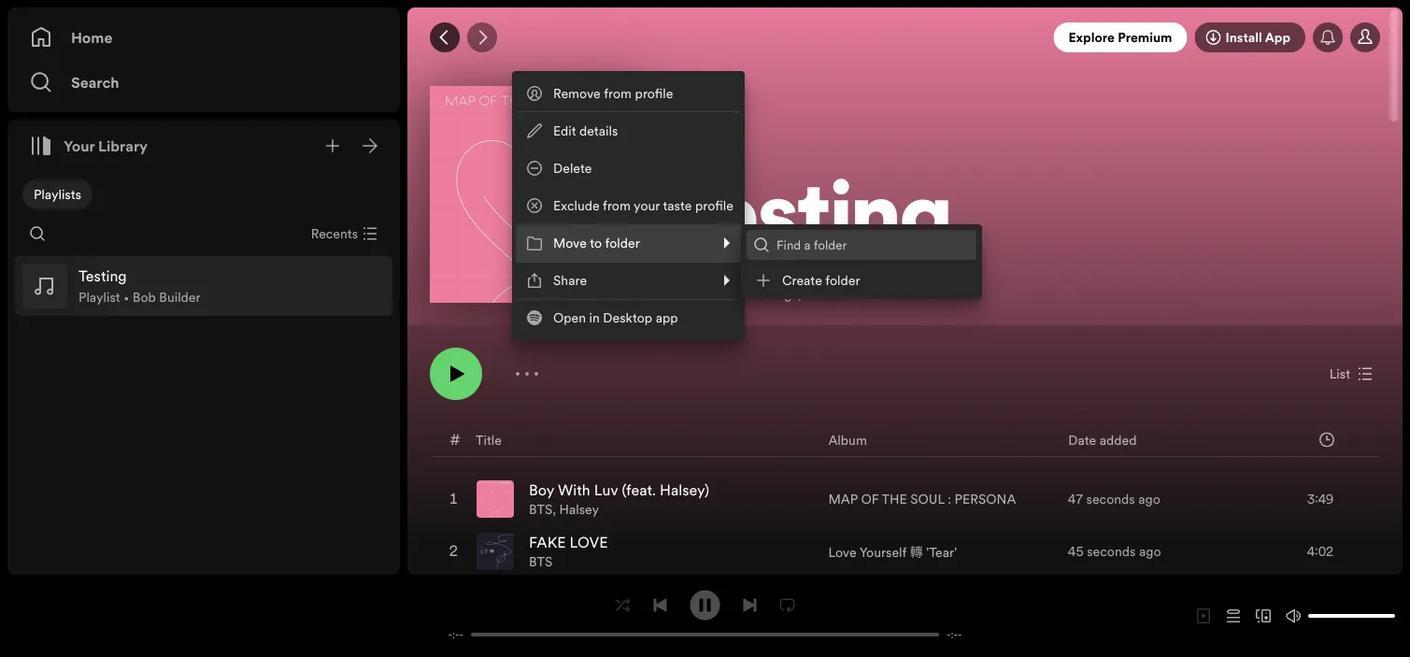 Task type: describe. For each thing, give the bounding box(es) containing it.
edit details
[[553, 122, 618, 140]]

create folder
[[782, 272, 861, 289]]

search in your library image
[[30, 226, 45, 241]]

with
[[558, 480, 591, 501]]

install app link
[[1195, 22, 1306, 52]]

轉
[[910, 543, 923, 561]]

love
[[829, 543, 857, 561]]

player controls element
[[426, 590, 984, 642]]

2 -:-- from the left
[[947, 628, 962, 642]]

testing
[[669, 177, 952, 267]]

disable repeat image
[[780, 598, 795, 613]]

none search field inside main "element"
[[22, 219, 52, 249]]

pause image
[[698, 598, 713, 613]]

testing button
[[669, 170, 1381, 278]]

delete
[[553, 159, 592, 177]]

explore premium
[[1069, 29, 1173, 46]]

next image
[[743, 598, 758, 613]]

testing grid
[[409, 423, 1402, 579]]

explore
[[1069, 29, 1115, 46]]

title
[[476, 431, 502, 449]]

bts link inside fake love cell
[[529, 553, 553, 571]]

yourself
[[860, 543, 907, 561]]

what's new image
[[1321, 30, 1336, 45]]

List button
[[1323, 359, 1381, 389]]

details
[[580, 122, 618, 140]]

date
[[1069, 431, 1097, 449]]

search
[[71, 72, 119, 93]]

top bar and user menu element
[[408, 7, 1403, 67]]

fake love bts
[[529, 532, 608, 571]]

Playlists checkbox
[[22, 179, 93, 209]]

fake
[[529, 532, 566, 553]]

bob builder
[[669, 285, 740, 303]]

soul
[[911, 490, 945, 508]]

(feat.
[[622, 480, 656, 501]]

Recents, List view field
[[296, 219, 389, 249]]

love
[[570, 532, 608, 553]]

2 songs , 7 min 52 sec
[[753, 285, 880, 303]]

search link
[[30, 64, 378, 101]]

recents
[[311, 225, 358, 243]]

exclude from your taste profile button
[[516, 187, 741, 224]]

testing image
[[430, 86, 647, 303]]

playlist
[[79, 288, 120, 306]]

builder inside main "element"
[[159, 288, 201, 306]]

library
[[98, 136, 148, 156]]

sec
[[859, 285, 880, 303]]

edit details button
[[516, 112, 741, 150]]

boy
[[529, 480, 554, 501]]

in
[[589, 309, 600, 327]]

bts link inside boy with luv (feat. halsey) 'cell'
[[529, 501, 553, 518]]

photo
[[546, 216, 586, 237]]

app
[[656, 309, 678, 327]]

bob inside main "element"
[[133, 288, 156, 306]]

halsey
[[560, 501, 599, 518]]

map
[[829, 490, 858, 508]]

playlists
[[34, 186, 81, 203]]

47
[[1068, 490, 1084, 508]]

create
[[782, 272, 822, 289]]

bts inside boy with luv (feat. halsey) bts , halsey
[[529, 501, 553, 518]]

boy with luv (feat. halsey) link
[[529, 480, 710, 501]]

remove
[[553, 85, 601, 102]]

list item inside main "element"
[[15, 256, 393, 316]]

3:49 cell
[[1261, 474, 1364, 524]]

to
[[590, 234, 602, 252]]

app
[[1266, 29, 1291, 46]]

choose photo
[[491, 216, 586, 237]]

explore premium button
[[1054, 22, 1188, 52]]

45
[[1068, 543, 1084, 560]]

'tear'
[[927, 543, 957, 561]]

duration image
[[1320, 432, 1335, 447]]

Disable repeat checkbox
[[773, 590, 803, 620]]

install
[[1226, 29, 1263, 46]]

open
[[553, 309, 586, 327]]

album
[[829, 431, 867, 449]]

edit
[[553, 122, 576, 140]]

move
[[553, 234, 587, 252]]

of
[[861, 490, 879, 508]]

delete button
[[516, 150, 741, 187]]

taste
[[663, 197, 692, 215]]

move to folder button
[[516, 224, 741, 262]]

playlist • bob builder
[[79, 288, 201, 306]]

install app
[[1226, 29, 1291, 46]]

ago for boy with luv (feat. halsey)
[[1139, 490, 1161, 508]]

4 - from the left
[[958, 628, 962, 642]]

boy with luv (feat. halsey) bts , halsey
[[529, 480, 710, 518]]

bts inside "fake love bts"
[[529, 553, 553, 571]]

fake love cell
[[477, 526, 616, 577]]

boy with luv (feat. halsey) cell
[[477, 474, 717, 524]]

persona
[[955, 490, 1017, 508]]

home link
[[30, 19, 378, 56]]

folder inside button
[[826, 272, 861, 289]]

main element
[[7, 7, 400, 575]]

#
[[450, 430, 461, 450]]



Task type: locate. For each thing, give the bounding box(es) containing it.
,
[[798, 285, 802, 303], [553, 501, 556, 518]]

1 bts link from the top
[[529, 501, 553, 518]]

from
[[604, 85, 632, 102], [603, 197, 631, 215]]

list item
[[15, 256, 393, 316]]

bob builder link
[[669, 285, 740, 303]]

1 horizontal spatial profile
[[695, 197, 734, 215]]

folder
[[605, 234, 640, 252], [826, 272, 861, 289]]

remove from profile
[[553, 85, 674, 102]]

1 vertical spatial seconds
[[1087, 543, 1136, 560]]

1 horizontal spatial bob
[[669, 285, 693, 303]]

previous image
[[653, 598, 668, 613]]

desktop
[[603, 309, 653, 327]]

group inside main "element"
[[15, 256, 393, 316]]

1 vertical spatial bts
[[529, 553, 553, 571]]

enable shuffle image
[[616, 598, 631, 613]]

bob up app
[[669, 285, 693, 303]]

2 bts link from the top
[[529, 553, 553, 571]]

None search field
[[22, 219, 52, 249]]

bts link
[[529, 501, 553, 518], [529, 553, 553, 571]]

open in desktop app
[[553, 309, 678, 327]]

•
[[124, 288, 129, 306]]

1 vertical spatial bts link
[[529, 553, 553, 571]]

added
[[1100, 431, 1137, 449]]

group containing playlist
[[15, 256, 393, 316]]

bob right •
[[133, 288, 156, 306]]

list item containing playlist
[[15, 256, 393, 316]]

0 horizontal spatial ,
[[553, 501, 556, 518]]

premium
[[1118, 29, 1173, 46]]

from for your
[[603, 197, 631, 215]]

fake love link
[[529, 532, 608, 553]]

from left your
[[603, 197, 631, 215]]

1 vertical spatial folder
[[826, 272, 861, 289]]

date added
[[1069, 431, 1137, 449]]

1 horizontal spatial :-
[[951, 628, 958, 642]]

1 horizontal spatial ,
[[798, 285, 802, 303]]

duration element
[[1320, 432, 1335, 447]]

bts up fake
[[529, 501, 553, 518]]

from for profile
[[604, 85, 632, 102]]

seconds right the 47
[[1087, 490, 1136, 508]]

0 vertical spatial ago
[[1139, 490, 1161, 508]]

, left 7
[[798, 285, 802, 303]]

2
[[753, 285, 760, 303]]

folder inside dropdown button
[[605, 234, 640, 252]]

0 vertical spatial profile
[[635, 85, 674, 102]]

0 vertical spatial seconds
[[1087, 490, 1136, 508]]

1 :- from the left
[[452, 628, 459, 642]]

home
[[71, 27, 113, 48]]

bts left love
[[529, 553, 553, 571]]

2 - from the left
[[459, 628, 464, 642]]

volume high image
[[1286, 609, 1301, 624]]

4:02
[[1308, 543, 1334, 560]]

0 horizontal spatial profile
[[635, 85, 674, 102]]

0 vertical spatial ,
[[798, 285, 802, 303]]

halsey link
[[560, 501, 599, 518]]

0 vertical spatial from
[[604, 85, 632, 102]]

0 horizontal spatial -:--
[[448, 628, 464, 642]]

1 vertical spatial profile
[[695, 197, 734, 215]]

the
[[882, 490, 907, 508]]

builder left '2'
[[696, 285, 740, 303]]

1 vertical spatial ,
[[553, 501, 556, 518]]

None search field
[[747, 230, 977, 260]]

1 - from the left
[[448, 628, 452, 642]]

3 - from the left
[[947, 628, 951, 642]]

songs
[[764, 285, 798, 303]]

ago down 47 seconds ago
[[1139, 543, 1162, 560]]

open in desktop app button
[[516, 299, 741, 337]]

from up the edit details button
[[604, 85, 632, 102]]

52
[[841, 285, 856, 303]]

menu containing remove from profile
[[512, 71, 983, 340]]

go forward image
[[475, 30, 490, 45]]

0 vertical spatial bts
[[529, 501, 553, 518]]

bts
[[529, 501, 553, 518], [529, 553, 553, 571]]

seconds for boy with luv (feat. halsey)
[[1087, 490, 1136, 508]]

map of the soul : persona link
[[829, 490, 1017, 508]]

2 ago from the top
[[1139, 543, 1162, 560]]

-:--
[[448, 628, 464, 642], [947, 628, 962, 642]]

profile up the edit details button
[[635, 85, 674, 102]]

move to folder
[[553, 234, 640, 252]]

your library button
[[22, 127, 155, 165]]

0 horizontal spatial bob
[[133, 288, 156, 306]]

, inside boy with luv (feat. halsey) bts , halsey
[[553, 501, 556, 518]]

menu
[[512, 71, 983, 340]]

builder
[[696, 285, 740, 303], [159, 288, 201, 306]]

choose photo button
[[430, 86, 647, 303]]

, left the halsey
[[553, 501, 556, 518]]

profile
[[635, 85, 674, 102], [695, 197, 734, 215]]

share
[[553, 272, 587, 289]]

halsey)
[[660, 480, 710, 501]]

your
[[64, 136, 95, 156]]

1 vertical spatial ago
[[1139, 543, 1162, 560]]

2 :- from the left
[[951, 628, 958, 642]]

0 horizontal spatial :-
[[452, 628, 459, 642]]

your library
[[64, 136, 148, 156]]

map of the soul : persona
[[829, 490, 1017, 508]]

group
[[15, 256, 393, 316]]

1 -:-- from the left
[[448, 628, 464, 642]]

create folder button
[[745, 262, 979, 299]]

-
[[448, 628, 452, 642], [459, 628, 464, 642], [947, 628, 951, 642], [958, 628, 962, 642]]

connect to a device image
[[1256, 609, 1271, 624]]

0 vertical spatial bts link
[[529, 501, 553, 518]]

your
[[634, 197, 660, 215]]

exclude from your taste profile
[[553, 197, 734, 215]]

0 horizontal spatial folder
[[605, 234, 640, 252]]

list
[[1330, 365, 1351, 383]]

bob
[[669, 285, 693, 303], [133, 288, 156, 306]]

bts link up fake
[[529, 501, 553, 518]]

47 seconds ago
[[1068, 490, 1161, 508]]

ago for fake love
[[1139, 543, 1162, 560]]

0 horizontal spatial builder
[[159, 288, 201, 306]]

1 horizontal spatial folder
[[826, 272, 861, 289]]

remove from profile button
[[516, 75, 741, 112]]

0 vertical spatial folder
[[605, 234, 640, 252]]

exclude
[[553, 197, 600, 215]]

love yourself 轉 'tear' link
[[829, 542, 957, 561]]

seconds for fake love
[[1087, 543, 1136, 560]]

:
[[948, 490, 952, 508]]

3:49
[[1308, 490, 1334, 508]]

choose
[[491, 216, 543, 237]]

profile right the taste
[[695, 197, 734, 215]]

2 bts from the top
[[529, 553, 553, 571]]

1 vertical spatial from
[[603, 197, 631, 215]]

45 seconds ago
[[1068, 543, 1162, 560]]

share button
[[516, 262, 741, 299]]

min
[[816, 285, 837, 303]]

ago up "45 seconds ago"
[[1139, 490, 1161, 508]]

go back image
[[438, 30, 452, 45]]

1 ago from the top
[[1139, 490, 1161, 508]]

7
[[805, 285, 812, 303]]

bts link left love
[[529, 553, 553, 571]]

seconds right 45
[[1087, 543, 1136, 560]]

1 bts from the top
[[529, 501, 553, 518]]

seconds
[[1087, 490, 1136, 508], [1087, 543, 1136, 560]]

# row
[[431, 423, 1380, 457]]

1 horizontal spatial -:--
[[947, 628, 962, 642]]

Find a folder field
[[747, 230, 977, 260]]

# column header
[[450, 423, 461, 456]]

1 horizontal spatial builder
[[696, 285, 740, 303]]

luv
[[594, 480, 618, 501]]

:-
[[452, 628, 459, 642], [951, 628, 958, 642]]

builder right •
[[159, 288, 201, 306]]



Task type: vqa. For each thing, say whether or not it's contained in the screenshot.
4th 14 from the bottom of the Today's Top Hits grid
no



